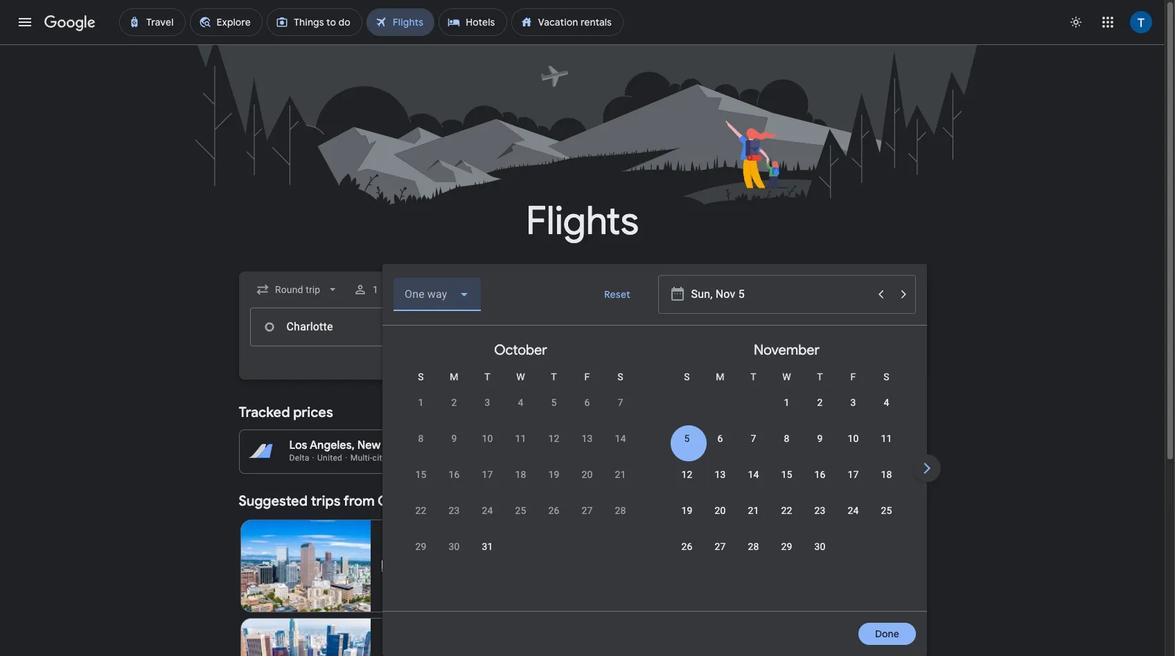 Task type: vqa. For each thing, say whether or not it's contained in the screenshot.


Task type: describe. For each thing, give the bounding box(es) containing it.
tracked prices region
[[239, 397, 927, 474]]

sun, oct 29 element
[[416, 540, 427, 554]]

4 for october
[[518, 397, 524, 408]]

 image inside tracked prices region
[[312, 453, 315, 463]]

2 for october
[[452, 397, 457, 408]]

0 vertical spatial 28 button
[[604, 504, 637, 537]]

14 for sat, oct 14 element
[[615, 433, 626, 444]]

31
[[482, 541, 493, 553]]

20 for mon, nov 20 element
[[715, 505, 726, 516]]

21 for tue, nov 21 element
[[748, 505, 760, 516]]

row group inside flight 'search field'
[[920, 331, 1176, 606]]

1 vertical spatial 7 button
[[737, 432, 771, 465]]

0 horizontal spatial 7 button
[[604, 396, 637, 429]]

0 horizontal spatial 14 button
[[604, 432, 637, 465]]

2 9 button from the left
[[804, 432, 837, 465]]

sun, nov 26 element
[[682, 540, 693, 554]]

destinations
[[853, 496, 910, 508]]

1 for november
[[784, 397, 790, 408]]

wed, nov 15 element
[[782, 468, 793, 482]]

view
[[875, 407, 897, 419]]

los angeles to new york
[[752, 439, 879, 453]]

7 for tue, nov 7 element on the bottom right of the page
[[751, 433, 757, 444]]

denver
[[382, 532, 420, 546]]

0 vertical spatial 12 button
[[538, 432, 571, 465]]

reset button
[[588, 278, 647, 311]]

23 button inside november row group
[[804, 504, 837, 537]]

1 vertical spatial 6 button
[[704, 432, 737, 465]]

wed, oct 4 element
[[518, 396, 524, 410]]

trips
[[311, 493, 341, 510]]

october
[[494, 342, 548, 359]]

delta
[[289, 453, 310, 463]]

19 for thu, oct 19 element on the left
[[549, 469, 560, 480]]

2 15 button from the left
[[771, 468, 804, 501]]

1 vertical spatial 26 button
[[671, 540, 704, 573]]

wed, oct 25 element
[[515, 504, 527, 518]]

explore destinations
[[816, 496, 910, 508]]

los angeles
[[382, 630, 445, 644]]

november
[[754, 342, 820, 359]]

2 10 button from the left
[[837, 432, 870, 465]]

charlotte
[[378, 493, 438, 510]]

angeles for los angeles
[[403, 630, 445, 644]]

31 button
[[471, 540, 504, 573]]

2 newark from the left
[[664, 439, 704, 453]]

2 17 button from the left
[[837, 468, 870, 501]]

15 for wed, nov 15 element
[[782, 469, 793, 480]]

2 11 button from the left
[[870, 432, 904, 465]]

reset
[[605, 288, 631, 301]]

24 for fri, nov 24 element on the right bottom of the page
[[848, 505, 859, 516]]

row containing 8
[[405, 426, 637, 465]]

&
[[454, 439, 462, 453]]

change appearance image
[[1060, 6, 1093, 39]]

$119
[[893, 439, 915, 453]]

11 for 'sat, nov 11' element
[[881, 433, 893, 444]]

1 button for november
[[771, 396, 804, 429]]

wed, nov 8 element
[[784, 432, 790, 446]]

1 button for october
[[405, 396, 438, 429]]

wed, nov 1 element
[[784, 396, 790, 410]]

17 for tue, oct 17 element
[[482, 469, 493, 480]]

1 vertical spatial 12 button
[[671, 468, 704, 501]]

16 for the thu, nov 16 element
[[815, 469, 826, 480]]

2 22 button from the left
[[771, 504, 804, 537]]

f for november
[[851, 372, 857, 383]]

5 button inside october row group
[[538, 396, 571, 429]]

12 for the thu, oct 12 element
[[549, 433, 560, 444]]

3 for october
[[485, 397, 491, 408]]

fri, oct 27 element
[[582, 504, 593, 518]]

tracked
[[239, 404, 290, 422]]

0 vertical spatial 6 button
[[571, 396, 604, 429]]

23 for thu, nov 23 element
[[815, 505, 826, 516]]

fri, oct 13 element
[[582, 432, 593, 446]]

16 for 'mon, oct 16' element
[[449, 469, 460, 480]]

denver dec 2 – 9
[[382, 532, 424, 558]]

$221
[[661, 439, 684, 453]]

$1,056
[[419, 439, 453, 453]]

0 horizontal spatial 27 button
[[571, 504, 604, 537]]

from
[[344, 493, 375, 510]]

1 t from the left
[[485, 372, 491, 383]]

15 for sun, oct 15 element
[[416, 469, 427, 480]]

fri, nov 3 element
[[851, 396, 857, 410]]

mon, oct 9 element
[[452, 432, 457, 446]]

2 t from the left
[[551, 372, 557, 383]]

thu, nov 16 element
[[815, 468, 826, 482]]

2 18 button from the left
[[870, 468, 904, 501]]

fri, nov 17 element
[[848, 468, 859, 482]]

united
[[318, 453, 343, 463]]

1 23 button from the left
[[438, 504, 471, 537]]

angeles for los angeles to new york
[[772, 439, 814, 453]]

8 for wed, nov 8 element
[[784, 433, 790, 444]]

14 for tue, nov 14 element
[[748, 469, 760, 480]]

new for los angeles to new york or newark
[[599, 439, 623, 453]]

all
[[900, 407, 910, 419]]

Return text field
[[808, 309, 904, 346]]

2 s from the left
[[618, 372, 624, 383]]

23 for mon, oct 23 element
[[449, 505, 460, 516]]

5 for sun, nov 5, departure date. element on the right of page
[[685, 433, 690, 444]]

1 18 button from the left
[[504, 468, 538, 501]]

york for los angeles to new york
[[856, 439, 879, 453]]

3 t from the left
[[751, 372, 757, 383]]

$221 $174
[[661, 439, 684, 463]]

sun, nov 5, departure date. element
[[685, 432, 690, 446]]

10 for fri, nov 10 element
[[848, 433, 859, 444]]

19 button inside november row group
[[671, 504, 704, 537]]

2 16 button from the left
[[804, 468, 837, 501]]

21 button inside november row group
[[737, 504, 771, 537]]

tue, nov 21 element
[[748, 504, 760, 518]]

mon, nov 27 element
[[715, 540, 726, 554]]

los angeles button
[[240, 618, 567, 657]]

sat, oct 14 element
[[615, 432, 626, 446]]

explore for explore destinations
[[816, 496, 851, 508]]

thu, nov 9 element
[[818, 432, 823, 446]]

1 button
[[348, 273, 403, 306]]

sun, nov 12 element
[[682, 468, 693, 482]]

next image
[[911, 452, 944, 485]]

m for november
[[716, 372, 725, 383]]

2 button for november
[[804, 396, 837, 429]]

13 for mon, nov 13 element
[[715, 469, 726, 480]]

1 vertical spatial 13 button
[[704, 468, 737, 501]]

119 US dollars text field
[[893, 439, 915, 453]]

1 25 button from the left
[[504, 504, 538, 537]]

tue, oct 17 element
[[482, 468, 493, 482]]

4 for november
[[884, 397, 890, 408]]

dec
[[382, 547, 399, 558]]

los for los angeles, new york, newark & seattle
[[289, 439, 307, 453]]

tue, nov 28 element
[[748, 540, 760, 554]]

1 30 button from the left
[[438, 540, 471, 573]]

los angeles to new york or newark
[[521, 439, 704, 453]]

1 22 button from the left
[[405, 504, 438, 537]]

19 for sun, nov 19 element
[[682, 505, 693, 516]]

los for los angeles to new york or newark
[[521, 439, 539, 453]]

4 s from the left
[[884, 372, 890, 383]]

york,
[[383, 439, 409, 453]]

20 for fri, oct 20 "element"
[[582, 469, 593, 480]]

sat, oct 28 element
[[615, 504, 626, 518]]

2 25 button from the left
[[870, 504, 904, 537]]

8 for sun, oct 8 element
[[418, 433, 424, 444]]

wed, oct 11 element
[[515, 432, 527, 446]]

2 – 9
[[402, 547, 424, 558]]

row containing 29
[[405, 534, 504, 573]]

sun, oct 1 element
[[418, 396, 424, 410]]

1 11 button from the left
[[504, 432, 538, 465]]

1 29 button from the left
[[405, 540, 438, 573]]

25 for wed, oct 25 element
[[515, 505, 527, 516]]

thu, nov 2 element
[[818, 396, 823, 410]]

21 button inside october row group
[[604, 468, 637, 501]]

0 vertical spatial 26 button
[[538, 504, 571, 537]]

thu, nov 30 element
[[815, 540, 826, 554]]

5 for thu, oct 5 element at the bottom of the page
[[551, 397, 557, 408]]

sat, oct 21 element
[[615, 468, 626, 482]]

sun, oct 22 element
[[416, 504, 427, 518]]

3 button for october
[[471, 396, 504, 429]]

to for los angeles to new york
[[817, 439, 828, 453]]

tue, nov 7 element
[[751, 432, 757, 446]]

sat, nov 4 element
[[884, 396, 890, 410]]

0 vertical spatial 20 button
[[571, 468, 604, 501]]

flights
[[526, 197, 639, 246]]

6 for fri, oct 6 element
[[585, 397, 590, 408]]

los angeles, new york, newark & seattle
[[289, 439, 501, 453]]

5 button inside row
[[671, 432, 704, 465]]

sat, nov 25 element
[[881, 504, 893, 518]]

angeles,
[[310, 439, 355, 453]]

1 vertical spatial 14 button
[[737, 468, 771, 501]]

1 horizontal spatial 28 button
[[737, 540, 771, 573]]

Departure text field
[[691, 309, 787, 346]]

13 for fri, oct 13 element
[[582, 433, 593, 444]]

10 for tue, oct 10 element
[[482, 433, 493, 444]]

tue, nov 14 element
[[748, 468, 760, 482]]



Task type: locate. For each thing, give the bounding box(es) containing it.
1 4 from the left
[[518, 397, 524, 408]]

1 s from the left
[[418, 372, 424, 383]]

2 30 from the left
[[815, 541, 826, 553]]

26
[[549, 505, 560, 516], [682, 541, 693, 553]]

16 button up mon, oct 23 element
[[438, 468, 471, 501]]

29
[[416, 541, 427, 553], [782, 541, 793, 553]]

tracked prices
[[239, 404, 333, 422]]

1 horizontal spatial 20 button
[[704, 504, 737, 537]]

mon, oct 16 element
[[449, 468, 460, 482]]

done button
[[859, 618, 916, 651]]

2 horizontal spatial angeles
[[772, 439, 814, 453]]

2 24 button from the left
[[837, 504, 870, 537]]

w
[[517, 372, 525, 383], [783, 372, 792, 383]]

12
[[549, 433, 560, 444], [682, 469, 693, 480]]

1 horizontal spatial 10 button
[[837, 432, 870, 465]]

0 horizontal spatial 19 button
[[538, 468, 571, 501]]

1 horizontal spatial explore
[[816, 496, 851, 508]]

grid
[[388, 331, 1176, 620]]

2 1 button from the left
[[771, 396, 804, 429]]

1 vertical spatial 14
[[748, 469, 760, 480]]

21 button up sat, oct 28 element
[[604, 468, 637, 501]]

1 horizontal spatial 9
[[818, 433, 823, 444]]

0 horizontal spatial 16
[[449, 469, 460, 480]]

30 button right wed, nov 29 element
[[804, 540, 837, 573]]

row containing 19
[[671, 498, 904, 537]]

row
[[405, 384, 637, 429], [771, 384, 904, 429], [405, 426, 637, 465], [671, 426, 904, 465], [405, 462, 637, 501], [671, 462, 904, 501], [405, 498, 637, 537], [671, 498, 904, 537], [405, 534, 504, 573], [671, 534, 837, 573]]

13 button up fri, oct 20 "element"
[[571, 432, 604, 465]]

2 29 button from the left
[[771, 540, 804, 573]]

7 for sat, oct 7 element
[[618, 397, 624, 408]]

0 horizontal spatial 27
[[582, 505, 593, 516]]

sat, nov 18 element
[[881, 468, 893, 482]]

2 25 from the left
[[881, 505, 893, 516]]

23
[[449, 505, 460, 516], [815, 505, 826, 516]]

2 inside november row group
[[818, 397, 823, 408]]

grid inside flight 'search field'
[[388, 331, 1176, 620]]

7 button
[[604, 396, 637, 429], [737, 432, 771, 465]]

7 right fri, oct 6 element
[[618, 397, 624, 408]]

0 horizontal spatial 23
[[449, 505, 460, 516]]

3 button up tue, oct 10 element
[[471, 396, 504, 429]]

22 left mon, oct 23 element
[[416, 505, 427, 516]]

new right thu, nov 9 element
[[830, 439, 854, 453]]

11 for wed, oct 11 element
[[515, 433, 527, 444]]

8 right tue, nov 7 element on the bottom right of the page
[[784, 433, 790, 444]]

1 inside november row group
[[784, 397, 790, 408]]

november row group
[[654, 331, 920, 606]]

28 right fri, oct 27 element
[[615, 505, 626, 516]]

24 inside november row group
[[848, 505, 859, 516]]

0 horizontal spatial f
[[585, 372, 590, 383]]

2 3 from the left
[[851, 397, 857, 408]]

18 button up wed, oct 25 element
[[504, 468, 538, 501]]

1 2 button from the left
[[438, 396, 471, 429]]

3 right mon, oct 2 element
[[485, 397, 491, 408]]

city
[[373, 453, 387, 463]]

15 button
[[405, 468, 438, 501], [771, 468, 804, 501]]

w for november
[[783, 372, 792, 383]]

fri, nov 10 element
[[848, 432, 859, 446]]

28 inside october row group
[[615, 505, 626, 516]]

11
[[515, 433, 527, 444], [881, 433, 893, 444]]

sat, oct 7 element
[[618, 396, 624, 410]]

25 button
[[504, 504, 538, 537], [870, 504, 904, 537]]

24 inside october row group
[[482, 505, 493, 516]]

17 down 'seattle'
[[482, 469, 493, 480]]

28 for sat, oct 28 element
[[615, 505, 626, 516]]

12 for the sun, nov 12 element
[[682, 469, 693, 480]]

2 24 from the left
[[848, 505, 859, 516]]

1 horizontal spatial 25 button
[[870, 504, 904, 537]]

1 vertical spatial 7
[[751, 433, 757, 444]]

0 horizontal spatial 22 button
[[405, 504, 438, 537]]

2 york from the left
[[856, 439, 879, 453]]

28 button
[[604, 504, 637, 537], [737, 540, 771, 573]]

13 left tue, nov 14 element
[[715, 469, 726, 480]]

mon, oct 23 element
[[449, 504, 460, 518]]

18 right tue, oct 17 element
[[515, 469, 527, 480]]

0 horizontal spatial 15 button
[[405, 468, 438, 501]]

wed, oct 18 element
[[515, 468, 527, 482]]

9 left fri, nov 10 element
[[818, 433, 823, 444]]

21 right mon, nov 20 element
[[748, 505, 760, 516]]

20 button
[[571, 468, 604, 501], [704, 504, 737, 537]]

row containing 5
[[671, 426, 904, 465]]

0 horizontal spatial 13 button
[[571, 432, 604, 465]]

23 button
[[438, 504, 471, 537], [804, 504, 837, 537]]

18 button up the sat, nov 25 element at bottom right
[[870, 468, 904, 501]]

28 for tue, nov 28 'element'
[[748, 541, 760, 553]]

21 inside october row group
[[615, 469, 626, 480]]

1 horizontal spatial 17 button
[[837, 468, 870, 501]]

row group
[[920, 331, 1176, 606]]

sun, oct 15 element
[[416, 468, 427, 482]]

1 horizontal spatial 3 button
[[837, 396, 870, 429]]

suggested trips from charlotte region
[[239, 485, 927, 657]]

19 button
[[538, 468, 571, 501], [671, 504, 704, 537]]

25 for the sat, nov 25 element at bottom right
[[881, 505, 893, 516]]

1 vertical spatial 5
[[685, 433, 690, 444]]

f inside november row group
[[851, 372, 857, 383]]

10 button
[[471, 432, 504, 465], [837, 432, 870, 465]]

23 right wed, nov 22 element
[[815, 505, 826, 516]]

9 left 'seattle'
[[452, 433, 457, 444]]

9 inside november row group
[[818, 433, 823, 444]]

1 horizontal spatial 13
[[715, 469, 726, 480]]

1 30 from the left
[[449, 541, 460, 553]]

5 button
[[538, 396, 571, 429], [671, 432, 704, 465]]

11 button up wed, oct 18 element at the bottom of the page
[[504, 432, 538, 465]]

8 inside november row group
[[784, 433, 790, 444]]

7
[[618, 397, 624, 408], [751, 433, 757, 444]]

9 button up the thu, nov 16 element
[[804, 432, 837, 465]]

0 horizontal spatial 29 button
[[405, 540, 438, 573]]

6 button up mon, nov 13 element
[[704, 432, 737, 465]]

26 inside november row group
[[682, 541, 693, 553]]

30 for the mon, oct 30 element
[[449, 541, 460, 553]]

None text field
[[250, 308, 445, 347]]

18 button
[[504, 468, 538, 501], [870, 468, 904, 501]]

0 horizontal spatial 3
[[485, 397, 491, 408]]

30
[[449, 541, 460, 553], [815, 541, 826, 553]]

29 for wed, nov 29 element
[[782, 541, 793, 553]]

thu, oct 26 element
[[549, 504, 560, 518]]

seattle
[[464, 439, 501, 453]]

0 horizontal spatial 9 button
[[438, 432, 471, 465]]

8 button
[[405, 432, 438, 465], [771, 432, 804, 465]]

thu, oct 19 element
[[549, 468, 560, 482]]

9
[[452, 433, 457, 444], [818, 433, 823, 444]]

21 button up tue, nov 28 'element'
[[737, 504, 771, 537]]

2 f from the left
[[851, 372, 857, 383]]

30 right wed, nov 29 element
[[815, 541, 826, 553]]

1 vertical spatial 21 button
[[737, 504, 771, 537]]

11 button
[[504, 432, 538, 465], [870, 432, 904, 465]]

30 for thu, nov 30 element
[[815, 541, 826, 553]]

0 horizontal spatial 9
[[452, 433, 457, 444]]

7 inside november row group
[[751, 433, 757, 444]]

or
[[650, 439, 662, 453]]

3 new from the left
[[830, 439, 854, 453]]

to up fri, oct 20 "element"
[[586, 439, 597, 453]]

2 3 button from the left
[[837, 396, 870, 429]]

8 inside october row group
[[418, 433, 424, 444]]

3 button up fri, nov 10 element
[[837, 396, 870, 429]]

10 inside november row group
[[848, 433, 859, 444]]

1 vertical spatial 27
[[715, 541, 726, 553]]

1 button
[[405, 396, 438, 429], [771, 396, 804, 429]]

0 horizontal spatial 1 button
[[405, 396, 438, 429]]

22 for sun, oct 22 element at the left
[[416, 505, 427, 516]]

1 horizontal spatial 8 button
[[771, 432, 804, 465]]

3 button for november
[[837, 396, 870, 429]]

0 horizontal spatial m
[[450, 372, 459, 383]]

1 18 from the left
[[515, 469, 527, 480]]

wed, nov 29 element
[[782, 540, 793, 554]]

16 down los angeles to new york
[[815, 469, 826, 480]]

22 button
[[405, 504, 438, 537], [771, 504, 804, 537]]

3 s from the left
[[684, 372, 690, 383]]

s up the 'sun, oct 1' element at the bottom left of the page
[[418, 372, 424, 383]]

24 button left the sat, nov 25 element at bottom right
[[837, 504, 870, 537]]

19 button up sun, nov 26 element at the bottom of page
[[671, 504, 704, 537]]

1 vertical spatial 20
[[715, 505, 726, 516]]

w inside october row group
[[517, 372, 525, 383]]

None field
[[250, 277, 345, 302], [393, 278, 480, 311], [250, 277, 345, 302], [393, 278, 480, 311]]

2 button up mon, oct 9 element
[[438, 396, 471, 429]]

23 button up thu, nov 30 element
[[804, 504, 837, 537]]

22 for wed, nov 22 element
[[782, 505, 793, 516]]

5 inside october row group
[[551, 397, 557, 408]]

0 horizontal spatial to
[[586, 439, 597, 453]]

17
[[482, 469, 493, 480], [848, 469, 859, 480]]

4
[[518, 397, 524, 408], [884, 397, 890, 408]]

15 inside october row group
[[416, 469, 427, 480]]

1 to from the left
[[586, 439, 597, 453]]

0 vertical spatial 12
[[549, 433, 560, 444]]

14 right fri, oct 13 element
[[615, 433, 626, 444]]

29 button right dec
[[405, 540, 438, 573]]

1 york from the left
[[625, 439, 648, 453]]

tue, oct 3 element
[[485, 396, 491, 410]]

1 22 from the left
[[416, 505, 427, 516]]

13 button up mon, nov 20 element
[[704, 468, 737, 501]]

18 inside october row group
[[515, 469, 527, 480]]

28 inside november row group
[[748, 541, 760, 553]]

1 vertical spatial 19
[[682, 505, 693, 516]]

1 10 button from the left
[[471, 432, 504, 465]]

1 horizontal spatial 28
[[748, 541, 760, 553]]

9 inside october row group
[[452, 433, 457, 444]]

row containing 15
[[405, 462, 637, 501]]

0 horizontal spatial 29
[[416, 541, 427, 553]]

1 horizontal spatial york
[[856, 439, 879, 453]]

1 8 button from the left
[[405, 432, 438, 465]]

6 inside october row group
[[585, 397, 590, 408]]

1 vertical spatial explore
[[816, 496, 851, 508]]

2 23 from the left
[[815, 505, 826, 516]]

suggested trips from charlotte
[[239, 493, 438, 510]]

1 2 from the left
[[452, 397, 457, 408]]

main menu image
[[17, 14, 33, 31]]

w up wed, oct 4 element
[[517, 372, 525, 383]]

1 horizontal spatial 18
[[881, 469, 893, 480]]

m inside november row group
[[716, 372, 725, 383]]

explore inside explore destinations button
[[816, 496, 851, 508]]

0 horizontal spatial 18
[[515, 469, 527, 480]]

17 inside october row group
[[482, 469, 493, 480]]

1 24 button from the left
[[471, 504, 504, 537]]

15
[[416, 469, 427, 480], [782, 469, 793, 480]]

1 1 button from the left
[[405, 396, 438, 429]]

24 button
[[471, 504, 504, 537], [837, 504, 870, 537]]

1 10 from the left
[[482, 433, 493, 444]]

0 vertical spatial 26
[[549, 505, 560, 516]]

1 25 from the left
[[515, 505, 527, 516]]

2 4 button from the left
[[870, 396, 904, 429]]

2 16 from the left
[[815, 469, 826, 480]]

0 horizontal spatial 20
[[582, 469, 593, 480]]

2 new from the left
[[599, 439, 623, 453]]

5
[[551, 397, 557, 408], [685, 433, 690, 444]]

26 button right wed, oct 25 element
[[538, 504, 571, 537]]

22 inside november row group
[[782, 505, 793, 516]]

f for october
[[585, 372, 590, 383]]

los inside button
[[382, 630, 400, 644]]

2 10 from the left
[[848, 433, 859, 444]]

0 horizontal spatial 17 button
[[471, 468, 504, 501]]

0 horizontal spatial 21
[[615, 469, 626, 480]]

27 button
[[571, 504, 604, 537], [704, 540, 737, 573]]

multi-city
[[351, 453, 387, 463]]

30 inside october row group
[[449, 541, 460, 553]]

4 left all
[[884, 397, 890, 408]]

1 3 button from the left
[[471, 396, 504, 429]]

27 for the mon, nov 27 element
[[715, 541, 726, 553]]

explore button
[[545, 365, 621, 392]]

york for los angeles to new york or newark
[[625, 439, 648, 453]]

4 button for november
[[870, 396, 904, 429]]

sun, oct 8 element
[[418, 432, 424, 446]]

1 horizontal spatial 2
[[818, 397, 823, 408]]

2 to from the left
[[817, 439, 828, 453]]

2 2 button from the left
[[804, 396, 837, 429]]

17 for fri, nov 17 element
[[848, 469, 859, 480]]

fri, nov 24 element
[[848, 504, 859, 518]]

24 left the sat, nov 25 element at bottom right
[[848, 505, 859, 516]]

view all
[[875, 407, 910, 419]]

10 right & at the bottom left
[[482, 433, 493, 444]]

1 m from the left
[[450, 372, 459, 383]]

2 w from the left
[[783, 372, 792, 383]]

29 inside november row group
[[782, 541, 793, 553]]

13 inside october row group
[[582, 433, 593, 444]]

14 inside october row group
[[615, 433, 626, 444]]

2 m from the left
[[716, 372, 725, 383]]

16 down & at the bottom left
[[449, 469, 460, 480]]

29 button
[[405, 540, 438, 573], [771, 540, 804, 573]]

17 button up the tue, oct 24 'element'
[[471, 468, 504, 501]]

1 horizontal spatial 11 button
[[870, 432, 904, 465]]

new for los angeles to new york
[[830, 439, 854, 453]]

1 23 from the left
[[449, 505, 460, 516]]

m
[[450, 372, 459, 383], [716, 372, 725, 383]]

24 for the tue, oct 24 'element'
[[482, 505, 493, 516]]

6 inside november row group
[[718, 433, 723, 444]]

2 30 button from the left
[[804, 540, 837, 573]]

suggested
[[239, 493, 308, 510]]

25
[[515, 505, 527, 516], [881, 505, 893, 516]]

0 horizontal spatial 26
[[549, 505, 560, 516]]

4 button for october
[[504, 396, 538, 429]]

23 inside november row group
[[815, 505, 826, 516]]

t up tue, oct 3 element
[[485, 372, 491, 383]]

1 17 button from the left
[[471, 468, 504, 501]]

prices
[[293, 404, 333, 422]]

2
[[452, 397, 457, 408], [818, 397, 823, 408]]

18
[[515, 469, 527, 480], [881, 469, 893, 480]]

30 inside november row group
[[815, 541, 826, 553]]

6 down explore button
[[585, 397, 590, 408]]

0 horizontal spatial 5 button
[[538, 396, 571, 429]]

3 inside november row group
[[851, 397, 857, 408]]

10 inside october row group
[[482, 433, 493, 444]]

1 newark from the left
[[412, 439, 452, 453]]

12 button
[[538, 432, 571, 465], [671, 468, 704, 501]]

19 button inside october row group
[[538, 468, 571, 501]]

0 horizontal spatial 15
[[416, 469, 427, 480]]

24 button up 31
[[471, 504, 504, 537]]

newark
[[412, 439, 452, 453], [664, 439, 704, 453]]

4 inside october row group
[[518, 397, 524, 408]]

12 button up sun, nov 19 element
[[671, 468, 704, 501]]

m inside october row group
[[450, 372, 459, 383]]

los
[[289, 439, 307, 453], [521, 439, 539, 453], [752, 439, 770, 453], [382, 630, 400, 644]]

2 2 from the left
[[818, 397, 823, 408]]

29 inside october row group
[[416, 541, 427, 553]]

27 inside november row group
[[715, 541, 726, 553]]

1 inside october row group
[[418, 397, 424, 408]]

s up sat, nov 4 element
[[884, 372, 890, 383]]

25 button right fri, nov 24 element on the right bottom of the page
[[870, 504, 904, 537]]

0 horizontal spatial 6 button
[[571, 396, 604, 429]]

1 vertical spatial 27 button
[[704, 540, 737, 573]]

1 24 from the left
[[482, 505, 493, 516]]

to up the thu, nov 16 element
[[817, 439, 828, 453]]

explore destinations button
[[800, 491, 927, 513]]

fri, oct 6 element
[[585, 396, 590, 410]]

1
[[373, 284, 378, 295], [418, 397, 424, 408], [784, 397, 790, 408]]

1 17 from the left
[[482, 469, 493, 480]]

tue, oct 10 element
[[482, 432, 493, 446]]

0 horizontal spatial 8
[[418, 433, 424, 444]]

21 for the sat, oct 21 element
[[615, 469, 626, 480]]

12 down the $174
[[682, 469, 693, 480]]

1 horizontal spatial 29 button
[[771, 540, 804, 573]]

17 up explore destinations button
[[848, 469, 859, 480]]

25 right fri, nov 24 element on the right bottom of the page
[[881, 505, 893, 516]]

2 left fri, nov 3 element
[[818, 397, 823, 408]]

0 vertical spatial 13 button
[[571, 432, 604, 465]]

29 for sun, oct 29 element
[[416, 541, 427, 553]]

angeles for los angeles to new york or newark
[[541, 439, 583, 453]]

1 horizontal spatial 16
[[815, 469, 826, 480]]

0 horizontal spatial 21 button
[[604, 468, 637, 501]]

1 horizontal spatial 18 button
[[870, 468, 904, 501]]

october row group
[[388, 331, 654, 606]]

2 for november
[[818, 397, 823, 408]]

221 US dollars text field
[[661, 439, 684, 453]]

thu, nov 23 element
[[815, 504, 826, 518]]

16 button up thu, nov 23 element
[[804, 468, 837, 501]]

1 horizontal spatial 15 button
[[771, 468, 804, 501]]

1 16 button from the left
[[438, 468, 471, 501]]

los for los angeles to new york
[[752, 439, 770, 453]]

0 horizontal spatial 30 button
[[438, 540, 471, 573]]

22 button up sun, oct 29 element
[[405, 504, 438, 537]]

13 button
[[571, 432, 604, 465], [704, 468, 737, 501]]

2 22 from the left
[[782, 505, 793, 516]]

25 inside october row group
[[515, 505, 527, 516]]

york left 'sat, nov 11' element
[[856, 439, 879, 453]]

mon, nov 13 element
[[715, 468, 726, 482]]

1 f from the left
[[585, 372, 590, 383]]

fri, oct 20 element
[[582, 468, 593, 482]]

27 button right thu, oct 26 element
[[571, 504, 604, 537]]

16 button
[[438, 468, 471, 501], [804, 468, 837, 501]]

grid containing october
[[388, 331, 1176, 620]]

26 for sun, nov 26 element at the bottom of page
[[682, 541, 693, 553]]

sat, nov 11 element
[[881, 432, 893, 446]]

york left or
[[625, 439, 648, 453]]

5 inside november row group
[[685, 433, 690, 444]]

new
[[358, 439, 381, 453], [599, 439, 623, 453], [830, 439, 854, 453]]

0 horizontal spatial 17
[[482, 469, 493, 480]]

$174
[[661, 452, 684, 463]]

0 horizontal spatial 14
[[615, 433, 626, 444]]

row containing 22
[[405, 498, 637, 537]]

21 inside november row group
[[748, 505, 760, 516]]

new up multi-city
[[358, 439, 381, 453]]

16 inside october row group
[[449, 469, 460, 480]]

w up the wed, nov 1 element
[[783, 372, 792, 383]]

4 button up wed, oct 11 element
[[504, 396, 538, 429]]

0 horizontal spatial 18 button
[[504, 468, 538, 501]]

18 for wed, oct 18 element at the bottom of the page
[[515, 469, 527, 480]]

t down the november
[[751, 372, 757, 383]]

2 inside october row group
[[452, 397, 457, 408]]

1 15 button from the left
[[405, 468, 438, 501]]

2 8 from the left
[[784, 433, 790, 444]]

26 right wed, oct 25 element
[[549, 505, 560, 516]]

19 inside november row group
[[682, 505, 693, 516]]

thu, oct 5 element
[[551, 396, 557, 410]]

t up thu, nov 2 element
[[818, 372, 823, 383]]

los for los angeles
[[382, 630, 400, 644]]

1 horizontal spatial 22 button
[[771, 504, 804, 537]]

6 button up fri, oct 13 element
[[571, 396, 604, 429]]

3 inside october row group
[[485, 397, 491, 408]]

0 vertical spatial 27 button
[[571, 504, 604, 537]]

1 8 from the left
[[418, 433, 424, 444]]

0 horizontal spatial 2
[[452, 397, 457, 408]]

22 inside october row group
[[416, 505, 427, 516]]

1 horizontal spatial 16 button
[[804, 468, 837, 501]]

1 horizontal spatial 30 button
[[804, 540, 837, 573]]

26 inside october row group
[[549, 505, 560, 516]]

22
[[416, 505, 427, 516], [782, 505, 793, 516]]

25 button left thu, oct 26 element
[[504, 504, 538, 537]]

11 right tue, oct 10 element
[[515, 433, 527, 444]]

2 15 from the left
[[782, 469, 793, 480]]

20 inside november row group
[[715, 505, 726, 516]]

mon, oct 2 element
[[452, 396, 457, 410]]

23 button up the mon, oct 30 element
[[438, 504, 471, 537]]

6 right sun, nov 5, departure date. element on the right of page
[[718, 433, 723, 444]]

row containing 12
[[671, 462, 904, 501]]

2 horizontal spatial new
[[830, 439, 854, 453]]

11 button up sat, nov 18 element
[[870, 432, 904, 465]]

1 9 button from the left
[[438, 432, 471, 465]]

18 for sat, nov 18 element
[[881, 469, 893, 480]]

26 button
[[538, 504, 571, 537], [671, 540, 704, 573]]

3
[[485, 397, 491, 408], [851, 397, 857, 408]]

row containing 26
[[671, 534, 837, 573]]

25 inside november row group
[[881, 505, 893, 516]]

17 button
[[471, 468, 504, 501], [837, 468, 870, 501]]

2 11 from the left
[[881, 433, 893, 444]]

0 vertical spatial 5 button
[[538, 396, 571, 429]]

7 inside october row group
[[618, 397, 624, 408]]

s up sun, nov 5, departure date. element on the right of page
[[684, 372, 690, 383]]

1 inside popup button
[[373, 284, 378, 295]]

15 inside november row group
[[782, 469, 793, 480]]

28 button right fri, oct 27 element
[[604, 504, 637, 537]]

0 horizontal spatial 16 button
[[438, 468, 471, 501]]

wed, nov 22 element
[[782, 504, 793, 518]]

0 vertical spatial 7
[[618, 397, 624, 408]]

19
[[549, 469, 560, 480], [682, 505, 693, 516]]

17 button up fri, nov 24 element on the right bottom of the page
[[837, 468, 870, 501]]

0 horizontal spatial 4
[[518, 397, 524, 408]]

1 new from the left
[[358, 439, 381, 453]]

11 inside november row group
[[881, 433, 893, 444]]

1 for october
[[418, 397, 424, 408]]

1 horizontal spatial angeles
[[541, 439, 583, 453]]

6 for mon, nov 6 "element"
[[718, 433, 723, 444]]

t up thu, oct 5 element at the bottom of the page
[[551, 372, 557, 383]]

10 left 'sat, nov 11' element
[[848, 433, 859, 444]]

2 button for october
[[438, 396, 471, 429]]

30 button right sun, oct 29 element
[[438, 540, 471, 573]]

26 button left the mon, nov 27 element
[[671, 540, 704, 573]]

23 inside october row group
[[449, 505, 460, 516]]

0 vertical spatial 13
[[582, 433, 593, 444]]

m for october
[[450, 372, 459, 383]]

15 button up sun, oct 22 element at the left
[[405, 468, 438, 501]]

1 4 button from the left
[[504, 396, 538, 429]]

explore down the thu, nov 16 element
[[816, 496, 851, 508]]

19 inside october row group
[[549, 469, 560, 480]]

12 inside october row group
[[549, 433, 560, 444]]

27
[[582, 505, 593, 516], [715, 541, 726, 553]]

1 horizontal spatial f
[[851, 372, 857, 383]]

11 inside october row group
[[515, 433, 527, 444]]

f
[[585, 372, 590, 383], [851, 372, 857, 383]]

1 horizontal spatial 27 button
[[704, 540, 737, 573]]

0 horizontal spatial 7
[[618, 397, 624, 408]]

2 23 button from the left
[[804, 504, 837, 537]]

0 vertical spatial 19
[[549, 469, 560, 480]]

explore for explore
[[575, 372, 609, 385]]

21 down los angeles to new york or newark
[[615, 469, 626, 480]]

14
[[615, 433, 626, 444], [748, 469, 760, 480]]

w inside november row group
[[783, 372, 792, 383]]

16 inside november row group
[[815, 469, 826, 480]]

0 vertical spatial 21 button
[[604, 468, 637, 501]]

1 11 from the left
[[515, 433, 527, 444]]

f up fri, oct 6 element
[[585, 372, 590, 383]]

2 9 from the left
[[818, 433, 823, 444]]

to for los angeles to new york or newark
[[586, 439, 597, 453]]

angeles inside button
[[403, 630, 445, 644]]

3 for november
[[851, 397, 857, 408]]

1 w from the left
[[517, 372, 525, 383]]

3 left sat, nov 4 element
[[851, 397, 857, 408]]

1 horizontal spatial 19 button
[[671, 504, 704, 537]]

1 horizontal spatial 26 button
[[671, 540, 704, 573]]

done
[[875, 628, 900, 641]]

 image
[[312, 453, 315, 463]]

4 button up 'sat, nov 11' element
[[870, 396, 904, 429]]

mon, oct 30 element
[[449, 540, 460, 554]]

multi-
[[351, 453, 373, 463]]

1 horizontal spatial w
[[783, 372, 792, 383]]

7 left wed, nov 8 element
[[751, 433, 757, 444]]

t
[[485, 372, 491, 383], [551, 372, 557, 383], [751, 372, 757, 383], [818, 372, 823, 383]]

0 horizontal spatial w
[[517, 372, 525, 383]]

0 vertical spatial 14 button
[[604, 432, 637, 465]]

27 inside october row group
[[582, 505, 593, 516]]

20 button up fri, oct 27 element
[[571, 468, 604, 501]]

1 button up sun, oct 8 element
[[405, 396, 438, 429]]

explore inside explore button
[[575, 372, 609, 385]]

0 horizontal spatial new
[[358, 439, 381, 453]]

0 horizontal spatial 30
[[449, 541, 460, 553]]

13 inside november row group
[[715, 469, 726, 480]]

1 vertical spatial 26
[[682, 541, 693, 553]]

12 inside november row group
[[682, 469, 693, 480]]

1 vertical spatial 13
[[715, 469, 726, 480]]

mon, nov 20 element
[[715, 504, 726, 518]]

28 button right the mon, nov 27 element
[[737, 540, 771, 573]]

27 left tue, nov 28 'element'
[[715, 541, 726, 553]]

2 8 button from the left
[[771, 432, 804, 465]]

9 for thu, nov 9 element
[[818, 433, 823, 444]]

1 horizontal spatial 2 button
[[804, 396, 837, 429]]

19 button up thu, oct 26 element
[[538, 468, 571, 501]]

1 15 from the left
[[416, 469, 427, 480]]

4 inside november row group
[[884, 397, 890, 408]]

21
[[615, 469, 626, 480], [748, 505, 760, 516]]

30 right sun, oct 29 element
[[449, 541, 460, 553]]

Flight search field
[[228, 264, 1176, 657]]

1 9 from the left
[[452, 433, 457, 444]]

17 inside november row group
[[848, 469, 859, 480]]

thu, oct 12 element
[[549, 432, 560, 446]]

Departure text field
[[692, 276, 869, 313]]

s
[[418, 372, 424, 383], [618, 372, 624, 383], [684, 372, 690, 383], [884, 372, 890, 383]]

w for october
[[517, 372, 525, 383]]

5 right the 221 us dollars text box
[[685, 433, 690, 444]]

1 horizontal spatial 7 button
[[737, 432, 771, 465]]

none text field inside flight 'search field'
[[250, 308, 445, 347]]

2 17 from the left
[[848, 469, 859, 480]]

20 inside october row group
[[582, 469, 593, 480]]

s up sat, oct 7 element
[[618, 372, 624, 383]]

2 18 from the left
[[881, 469, 893, 480]]

29 right tue, nov 28 'element'
[[782, 541, 793, 553]]

19 left mon, nov 20 element
[[682, 505, 693, 516]]

9 button
[[438, 432, 471, 465], [804, 432, 837, 465]]

14 inside november row group
[[748, 469, 760, 480]]

0 horizontal spatial 13
[[582, 433, 593, 444]]

14 button
[[604, 432, 637, 465], [737, 468, 771, 501]]

1 horizontal spatial newark
[[664, 439, 704, 453]]

1 3 from the left
[[485, 397, 491, 408]]

1 horizontal spatial 12 button
[[671, 468, 704, 501]]

2 29 from the left
[[782, 541, 793, 553]]

4 t from the left
[[818, 372, 823, 383]]

174 US dollars text field
[[661, 452, 684, 463]]

0 horizontal spatial 24
[[482, 505, 493, 516]]

27 right thu, oct 26 element
[[582, 505, 593, 516]]

20
[[582, 469, 593, 480], [715, 505, 726, 516]]

18 inside november row group
[[881, 469, 893, 480]]

1056 US dollars text field
[[419, 439, 453, 453]]

explore
[[575, 372, 609, 385], [816, 496, 851, 508]]

14 button up tue, nov 21 element
[[737, 468, 771, 501]]

1 vertical spatial 6
[[718, 433, 723, 444]]

2 4 from the left
[[884, 397, 890, 408]]

tue, oct 31 element
[[482, 540, 493, 554]]

26 for thu, oct 26 element
[[549, 505, 560, 516]]

6
[[585, 397, 590, 408], [718, 433, 723, 444]]

12 left fri, oct 13 element
[[549, 433, 560, 444]]

sun, nov 19 element
[[682, 504, 693, 518]]

f inside october row group
[[585, 372, 590, 383]]

1 horizontal spatial 17
[[848, 469, 859, 480]]

1 16 from the left
[[449, 469, 460, 480]]

1 29 from the left
[[416, 541, 427, 553]]

27 for fri, oct 27 element
[[582, 505, 593, 516]]

m down departure text box
[[716, 372, 725, 383]]

9 for mon, oct 9 element
[[452, 433, 457, 444]]

6 button
[[571, 396, 604, 429], [704, 432, 737, 465]]

mon, nov 6 element
[[718, 432, 723, 446]]

tue, oct 24 element
[[482, 504, 493, 518]]

10
[[482, 433, 493, 444], [848, 433, 859, 444]]

13 left sat, oct 14 element
[[582, 433, 593, 444]]



